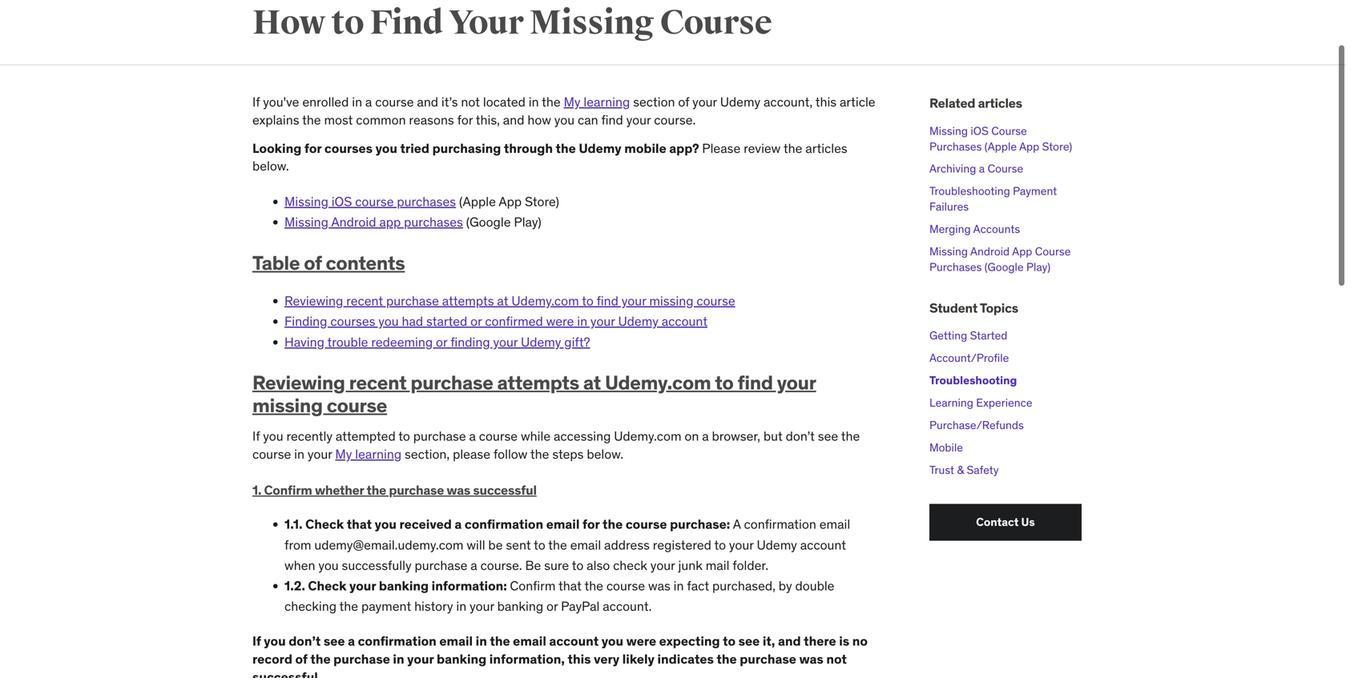 Task type: describe. For each thing, give the bounding box(es) containing it.
were inside reviewing recent purchase attempts at udemy.com to find your missing course finding courses you had started or confirmed were in your udemy account having trouble redeeming or finding your udemy gift?
[[546, 313, 574, 330]]

1. confirm whether the purchase was successful
[[252, 483, 537, 499]]

you up record
[[264, 634, 286, 650]]

0 vertical spatial (google
[[466, 214, 511, 231]]

udemy.com for reviewing recent purchase attempts at udemy.com to find your missing course
[[605, 371, 711, 395]]

purchase down 'it,'
[[740, 652, 797, 668]]

android inside missing ios course purchases (apple app store) archiving a course troubleshooting payment failures merging accounts missing android app course purchases (google play)
[[971, 244, 1010, 259]]

my learning section, please follow the steps below.
[[335, 447, 624, 463]]

1 vertical spatial my learning link
[[335, 447, 402, 463]]

merging accounts link
[[930, 222, 1020, 236]]

missing for missing ios course purchases (apple app store)
[[285, 194, 328, 210]]

troubleshooting inside getting started account/profile troubleshooting learning experience purchase/refunds mobile trust & safety
[[930, 374, 1017, 388]]

purchasing
[[432, 140, 501, 157]]

enrolled
[[302, 94, 349, 110]]

contact
[[976, 515, 1019, 530]]

learning
[[930, 396, 974, 410]]

the down section of your udemy account, this article explains the most common reasons for this, and how you can find your course.
[[556, 140, 576, 157]]

review
[[744, 140, 781, 157]]

a inside a confirmation email from udemy@email.udemy.com will be sent to the email address registered to your udemy account when you successfully purchase a course. be sure to also check your junk mail folder.
[[471, 558, 477, 574]]

account inside if you don't see a confirmation email in the email account you were expecting to see it, and there is no record of the purchase in your banking information, this very likely indicates the purchase was not successful.
[[549, 634, 599, 650]]

app?
[[669, 140, 699, 157]]

the up the how
[[542, 94, 561, 110]]

the up 'successful.'
[[310, 652, 331, 668]]

your inside 'reviewing recent purchase attempts at udemy.com to find your missing course'
[[777, 371, 816, 395]]

course inside confirm that the course was in fact purchased, by double checking the payment history in your banking or paypal account.
[[607, 578, 645, 595]]

0 vertical spatial my learning link
[[564, 94, 630, 110]]

0 vertical spatial confirm
[[264, 483, 312, 499]]

recent for reviewing recent purchase attempts at udemy.com to find your missing course finding courses you had started or confirmed were in your udemy account having trouble redeeming or finding your udemy gift?
[[346, 293, 383, 309]]

confirmed
[[485, 313, 543, 330]]

if for if you don't see a confirmation email in the email account you were expecting to see it, and there is no record of the purchase in your banking information, this very likely indicates the purchase was not successful.
[[252, 634, 261, 650]]

find for reviewing recent purchase attempts at udemy.com to find your missing course finding courses you had started or confirmed were in your udemy account having trouble redeeming or finding your udemy gift?
[[597, 293, 619, 309]]

my for my learning section, please follow the steps below.
[[335, 447, 352, 463]]

&
[[957, 463, 964, 478]]

fact
[[687, 578, 709, 595]]

purchase down payment
[[334, 652, 390, 668]]

don't inside if you recently attempted to purchase a course while accessing udemy.com on a browser, but don't see the course in your
[[786, 429, 815, 445]]

purchases for course
[[397, 194, 456, 210]]

address
[[604, 537, 650, 554]]

learning experience link
[[930, 396, 1033, 410]]

through
[[504, 140, 553, 157]]

there
[[804, 634, 836, 650]]

purchases for app
[[404, 214, 463, 231]]

mobile link
[[930, 441, 963, 455]]

2 vertical spatial for
[[583, 517, 600, 533]]

(google inside missing ios course purchases (apple app store) archiving a course troubleshooting payment failures merging accounts missing android app course purchases (google play)
[[985, 260, 1024, 274]]

be
[[488, 537, 503, 554]]

history
[[414, 599, 453, 615]]

the inside section of your udemy account, this article explains the most common reasons for this, and how you can find your course.
[[302, 112, 321, 128]]

your inside if you recently attempted to purchase a course while accessing udemy.com on a browser, but don't see the course in your
[[308, 447, 332, 463]]

section of your udemy account, this article explains the most common reasons for this, and how you can find your course.
[[252, 94, 876, 128]]

reviewing recent purchase attempts at udemy.com to find your missing course link
[[285, 293, 735, 309]]

accessing
[[554, 429, 611, 445]]

account,
[[764, 94, 813, 110]]

successfully
[[342, 558, 412, 574]]

can
[[578, 112, 598, 128]]

missing down the merging
[[930, 244, 968, 259]]

registered
[[653, 537, 712, 554]]

how
[[528, 112, 551, 128]]

email up also
[[570, 537, 601, 554]]

you up udemy@email.udemy.com
[[375, 517, 397, 533]]

email up double
[[820, 517, 851, 533]]

had
[[402, 313, 423, 330]]

0 vertical spatial articles
[[978, 95, 1022, 112]]

trust
[[930, 463, 955, 478]]

learning for my learning section, please follow the steps below.
[[355, 447, 402, 463]]

attempts for reviewing recent purchase attempts at udemy.com to find your missing course
[[497, 371, 579, 395]]

account inside reviewing recent purchase attempts at udemy.com to find your missing course finding courses you had started or confirmed were in your udemy account having trouble redeeming or finding your udemy gift?
[[662, 313, 708, 330]]

finding
[[451, 334, 490, 350]]

course. inside a confirmation email from udemy@email.udemy.com will be sent to the email address registered to your udemy account when you successfully purchase a course. be sure to also check your junk mail folder.
[[481, 558, 522, 574]]

check
[[613, 558, 648, 574]]

to inside if you recently attempted to purchase a course while accessing udemy.com on a browser, but don't see the course in your
[[399, 429, 410, 445]]

the down also
[[585, 578, 603, 595]]

contact us button
[[930, 505, 1082, 541]]

no
[[852, 634, 868, 650]]

1 horizontal spatial or
[[471, 313, 482, 330]]

troubleshooting inside missing ios course purchases (apple app store) archiving a course troubleshooting payment failures merging accounts missing android app course purchases (google play)
[[930, 184, 1010, 198]]

please
[[453, 447, 490, 463]]

you left tried
[[376, 140, 397, 157]]

app for missing ios course purchases (apple app store) archiving a course troubleshooting payment failures merging accounts missing android app course purchases (google play)
[[1019, 139, 1040, 154]]

0 horizontal spatial see
[[324, 634, 345, 650]]

missing up the my learning
[[530, 2, 654, 44]]

junk
[[678, 558, 703, 574]]

0 horizontal spatial not
[[461, 94, 480, 110]]

0 vertical spatial courses
[[325, 140, 373, 157]]

information,
[[490, 652, 565, 668]]

contact us
[[976, 515, 1035, 530]]

(apple for purchases
[[459, 194, 496, 210]]

courses inside reviewing recent purchase attempts at udemy.com to find your missing course finding courses you had started or confirmed were in your udemy account having trouble redeeming or finding your udemy gift?
[[330, 313, 375, 330]]

the inside a confirmation email from udemy@email.udemy.com will be sent to the email address registered to your udemy account when you successfully purchase a course. be sure to also check your junk mail folder.
[[548, 537, 567, 554]]

confirmation inside if you don't see a confirmation email in the email account you were expecting to see it, and there is no record of the purchase in your banking information, this very likely indicates the purchase was not successful.
[[358, 634, 437, 650]]

account/profile
[[930, 351, 1009, 366]]

whether
[[315, 483, 364, 499]]

a confirmation email from udemy@email.udemy.com will be sent to the email address registered to your udemy account when you successfully purchase a course. be sure to also check your junk mail folder.
[[285, 517, 851, 574]]

purchase/refunds
[[930, 418, 1024, 433]]

if you recently attempted to purchase a course while accessing udemy.com on a browser, but don't see the course in your
[[252, 429, 860, 463]]

0 horizontal spatial was
[[447, 483, 470, 499]]

learning for my learning
[[584, 94, 630, 110]]

that inside confirm that the course was in fact purchased, by double checking the payment history in your banking or paypal account.
[[559, 578, 582, 595]]

to right how
[[331, 2, 364, 44]]

1 vertical spatial for
[[304, 140, 322, 157]]

located
[[483, 94, 526, 110]]

purchase up received
[[389, 483, 444, 499]]

a inside missing ios course purchases (apple app store) archiving a course troubleshooting payment failures merging accounts missing android app course purchases (google play)
[[979, 162, 985, 176]]

my for my learning
[[564, 94, 581, 110]]

the down 'while'
[[530, 447, 549, 463]]

1.1.
[[285, 517, 303, 533]]

us
[[1021, 515, 1035, 530]]

missing ios course purchases (apple app store) archiving a course troubleshooting payment failures merging accounts missing android app course purchases (google play)
[[930, 124, 1072, 274]]

the left payment
[[339, 599, 358, 615]]

merging
[[930, 222, 971, 236]]

most
[[324, 112, 353, 128]]

if for if you recently attempted to purchase a course while accessing udemy.com on a browser, but don't see the course in your
[[252, 429, 260, 445]]

1.2.
[[285, 578, 305, 595]]

0 vertical spatial that
[[347, 517, 372, 533]]

topics
[[980, 300, 1019, 317]]

course. inside section of your udemy account, this article explains the most common reasons for this, and how you can find your course.
[[654, 112, 696, 128]]

from
[[285, 537, 311, 554]]

article
[[840, 94, 876, 110]]

missing ios course purchases (apple app store) link
[[930, 124, 1072, 154]]

mobile
[[625, 140, 667, 157]]

will
[[467, 537, 485, 554]]

a up please
[[469, 429, 476, 445]]

getting started account/profile troubleshooting learning experience purchase/refunds mobile trust & safety
[[930, 329, 1033, 478]]

purchase/refunds link
[[930, 418, 1024, 433]]

the right whether
[[367, 483, 386, 499]]

purchase inside reviewing recent purchase attempts at udemy.com to find your missing course finding courses you had started or confirmed were in your udemy account having trouble redeeming or finding your udemy gift?
[[386, 293, 439, 309]]

email up information,
[[513, 634, 546, 650]]

likely
[[623, 652, 655, 668]]

to inside reviewing recent purchase attempts at udemy.com to find your missing course finding courses you had started or confirmed were in your udemy account having trouble redeeming or finding your udemy gift?
[[582, 293, 594, 309]]

successful
[[473, 483, 537, 499]]

reviewing for reviewing recent purchase attempts at udemy.com to find your missing course finding courses you had started or confirmed were in your udemy account having trouble redeeming or finding your udemy gift?
[[285, 293, 343, 309]]

table
[[252, 251, 300, 275]]

1 purchases from the top
[[930, 139, 982, 154]]

in inside if you recently attempted to purchase a course while accessing udemy.com on a browser, but don't see the course in your
[[294, 447, 305, 463]]

missing android app course purchases (google play) link
[[930, 244, 1071, 274]]

student topics
[[930, 300, 1019, 317]]

to up mail
[[714, 537, 726, 554]]

related articles
[[930, 95, 1022, 112]]

you inside section of your udemy account, this article explains the most common reasons for this, and how you can find your course.
[[554, 112, 575, 128]]

email down history
[[439, 634, 473, 650]]

also
[[587, 558, 610, 574]]

folder.
[[733, 558, 769, 574]]

troubleshooting payment failures link
[[930, 184, 1057, 214]]

please
[[702, 140, 741, 157]]

account inside a confirmation email from udemy@email.udemy.com will be sent to the email address registered to your udemy account when you successfully purchase a course. be sure to also check your junk mail folder.
[[800, 537, 846, 554]]

you inside reviewing recent purchase attempts at udemy.com to find your missing course finding courses you had started or confirmed were in your udemy account having trouble redeeming or finding your udemy gift?
[[379, 313, 399, 330]]

this inside if you don't see a confirmation email in the email account you were expecting to see it, and there is no record of the purchase in your banking information, this very likely indicates the purchase was not successful.
[[568, 652, 591, 668]]

but
[[764, 429, 783, 445]]

sent
[[506, 537, 531, 554]]

for inside section of your udemy account, this article explains the most common reasons for this, and how you can find your course.
[[457, 112, 473, 128]]

browser,
[[712, 429, 761, 445]]

redeeming
[[371, 334, 433, 350]]

app for missing ios course purchases (apple app store)
[[499, 194, 522, 210]]

2 purchases from the top
[[930, 260, 982, 274]]

record
[[252, 652, 292, 668]]

follow
[[494, 447, 528, 463]]

1 horizontal spatial below.
[[587, 447, 624, 463]]

and inside if you don't see a confirmation email in the email account you were expecting to see it, and there is no record of the purchase in your banking information, this very likely indicates the purchase was not successful.
[[778, 634, 801, 650]]

banking inside confirm that the course was in fact purchased, by double checking the payment history in your banking or paypal account.
[[497, 599, 543, 615]]

was inside confirm that the course was in fact purchased, by double checking the payment history in your banking or paypal account.
[[648, 578, 671, 595]]

you up very
[[602, 634, 624, 650]]

see inside if you recently attempted to purchase a course while accessing udemy.com on a browser, but don't see the course in your
[[818, 429, 838, 445]]

in inside reviewing recent purchase attempts at udemy.com to find your missing course finding courses you had started or confirmed were in your udemy account having trouble redeeming or finding your udemy gift?
[[577, 313, 588, 330]]

recently
[[287, 429, 333, 445]]

course inside reviewing recent purchase attempts at udemy.com to find your missing course finding courses you had started or confirmed were in your udemy account having trouble redeeming or finding your udemy gift?
[[697, 293, 735, 309]]

1 vertical spatial or
[[436, 334, 447, 350]]

store) for missing ios course purchases (apple app store) archiving a course troubleshooting payment failures merging accounts missing android app course purchases (google play)
[[1042, 139, 1072, 154]]

missing for reviewing recent purchase attempts at udemy.com to find your missing course finding courses you had started or confirmed were in your udemy account having trouble redeeming or finding your udemy gift?
[[649, 293, 694, 309]]

common
[[356, 112, 406, 128]]

udemy.com for reviewing recent purchase attempts at udemy.com to find your missing course finding courses you had started or confirmed were in your udemy account having trouble redeeming or finding your udemy gift?
[[512, 293, 579, 309]]

confirm that the course was in fact purchased, by double checking the payment history in your banking or paypal account.
[[285, 578, 835, 615]]

don't inside if you don't see a confirmation email in the email account you were expecting to see it, and there is no record of the purchase in your banking information, this very likely indicates the purchase was not successful.
[[289, 634, 321, 650]]

purchase inside a confirmation email from udemy@email.udemy.com will be sent to the email address registered to your udemy account when you successfully purchase a course. be sure to also check your junk mail folder.
[[415, 558, 468, 574]]

or inside confirm that the course was in fact purchased, by double checking the payment history in your banking or paypal account.
[[547, 599, 558, 615]]



Task type: vqa. For each thing, say whether or not it's contained in the screenshot.
the rightmost 'financial'
no



Task type: locate. For each thing, give the bounding box(es) containing it.
1 vertical spatial were
[[626, 634, 656, 650]]

my down attempted
[[335, 447, 352, 463]]

purchases down the merging
[[930, 260, 982, 274]]

and inside section of your udemy account, this article explains the most common reasons for this, and how you can find your course.
[[503, 112, 525, 128]]

1 vertical spatial learning
[[355, 447, 402, 463]]

missing ios course purchases (apple app store)
[[285, 194, 559, 210]]

of inside section of your udemy account, this article explains the most common reasons for this, and how you can find your course.
[[678, 94, 690, 110]]

table of contents
[[252, 251, 405, 275]]

app down the accounts
[[1012, 244, 1033, 259]]

1.1. check that you received a confirmation email for the course purchase:
[[285, 517, 730, 533]]

reviewing for reviewing recent purchase attempts at udemy.com to find your missing course
[[252, 371, 345, 395]]

of inside if you don't see a confirmation email in the email account you were expecting to see it, and there is no record of the purchase in your banking information, this very likely indicates the purchase was not successful.
[[295, 652, 308, 668]]

not right it's
[[461, 94, 480, 110]]

0 vertical spatial app
[[1019, 139, 1040, 154]]

to inside if you don't see a confirmation email in the email account you were expecting to see it, and there is no record of the purchase in your banking information, this very likely indicates the purchase was not successful.
[[723, 634, 736, 650]]

below. inside please review the articles below.
[[252, 158, 289, 174]]

find for reviewing recent purchase attempts at udemy.com to find your missing course
[[738, 371, 773, 395]]

learning up 'can'
[[584, 94, 630, 110]]

ios for course
[[971, 124, 989, 138]]

missing inside reviewing recent purchase attempts at udemy.com to find your missing course finding courses you had started or confirmed were in your udemy account having trouble redeeming or finding your udemy gift?
[[649, 293, 694, 309]]

1 horizontal spatial confirmation
[[465, 517, 543, 533]]

of for section
[[678, 94, 690, 110]]

check right 1.1.
[[305, 517, 344, 533]]

purchase up the "section,"
[[413, 429, 466, 445]]

store)
[[1042, 139, 1072, 154], [525, 194, 559, 210]]

1 vertical spatial attempts
[[497, 371, 579, 395]]

1 vertical spatial purchases
[[930, 260, 982, 274]]

at up finding courses you had started or confirmed were in your udemy account link
[[497, 293, 509, 309]]

at inside 'reviewing recent purchase attempts at udemy.com to find your missing course'
[[583, 371, 601, 395]]

(google down missing ios course purchases (apple app store)
[[466, 214, 511, 231]]

0 horizontal spatial store)
[[525, 194, 559, 210]]

banking inside if you don't see a confirmation email in the email account you were expecting to see it, and there is no record of the purchase in your banking information, this very likely indicates the purchase was not successful.
[[437, 652, 487, 668]]

troubleshooting
[[930, 184, 1010, 198], [930, 374, 1017, 388]]

my up 'can'
[[564, 94, 581, 110]]

1 horizontal spatial course.
[[654, 112, 696, 128]]

course inside 'reviewing recent purchase attempts at udemy.com to find your missing course'
[[327, 394, 387, 418]]

a up common
[[365, 94, 372, 110]]

don't down the checking
[[289, 634, 321, 650]]

reviewing down having
[[252, 371, 345, 395]]

udemy.com inside if you recently attempted to purchase a course while accessing udemy.com on a browser, but don't see the course in your
[[614, 429, 682, 445]]

0 vertical spatial my
[[564, 94, 581, 110]]

purchase up "information:" in the left bottom of the page
[[415, 558, 468, 574]]

check up the checking
[[308, 578, 347, 595]]

when
[[285, 558, 315, 574]]

1 horizontal spatial that
[[559, 578, 582, 595]]

0 vertical spatial (apple
[[985, 139, 1017, 154]]

my
[[564, 94, 581, 110], [335, 447, 352, 463]]

if for if you've enrolled in a course and it's not located in the
[[252, 94, 260, 110]]

2 vertical spatial or
[[547, 599, 558, 615]]

the up information,
[[490, 634, 510, 650]]

0 vertical spatial android
[[331, 214, 376, 231]]

confirm inside confirm that the course was in fact purchased, by double checking the payment history in your banking or paypal account.
[[510, 578, 556, 595]]

not
[[461, 94, 480, 110], [827, 652, 847, 668]]

to
[[331, 2, 364, 44], [582, 293, 594, 309], [715, 371, 734, 395], [399, 429, 410, 445], [534, 537, 546, 554], [714, 537, 726, 554], [572, 558, 584, 574], [723, 634, 736, 650]]

banking down history
[[437, 652, 487, 668]]

2 horizontal spatial banking
[[497, 599, 543, 615]]

0 horizontal spatial attempts
[[442, 293, 494, 309]]

at inside reviewing recent purchase attempts at udemy.com to find your missing course finding courses you had started or confirmed were in your udemy account having trouble redeeming or finding your udemy gift?
[[497, 293, 509, 309]]

2 vertical spatial find
[[738, 371, 773, 395]]

1 horizontal spatial for
[[457, 112, 473, 128]]

udemy.com inside 'reviewing recent purchase attempts at udemy.com to find your missing course'
[[605, 371, 711, 395]]

your
[[449, 2, 524, 44]]

store) inside missing ios course purchases (apple app store) archiving a course troubleshooting payment failures merging accounts missing android app course purchases (google play)
[[1042, 139, 1072, 154]]

missing down looking
[[285, 194, 328, 210]]

to up the "section,"
[[399, 429, 410, 445]]

0 vertical spatial account
[[662, 313, 708, 330]]

finding courses you had started or confirmed were in your udemy account link
[[285, 313, 708, 330]]

were up gift?
[[546, 313, 574, 330]]

store) up (google play)
[[525, 194, 559, 210]]

if inside if you recently attempted to purchase a course while accessing udemy.com on a browser, but don't see the course in your
[[252, 429, 260, 445]]

related
[[930, 95, 976, 112]]

1 vertical spatial course.
[[481, 558, 522, 574]]

for left this,
[[457, 112, 473, 128]]

see left 'it,'
[[739, 634, 760, 650]]

0 horizontal spatial play)
[[514, 214, 542, 231]]

very
[[594, 652, 620, 668]]

2 horizontal spatial account
[[800, 537, 846, 554]]

2 troubleshooting from the top
[[930, 374, 1017, 388]]

find inside section of your udemy account, this article explains the most common reasons for this, and how you can find your course.
[[601, 112, 623, 128]]

1 troubleshooting from the top
[[930, 184, 1010, 198]]

this left very
[[568, 652, 591, 668]]

0 horizontal spatial don't
[[289, 634, 321, 650]]

recent inside 'reviewing recent purchase attempts at udemy.com to find your missing course'
[[349, 371, 407, 395]]

of right section
[[678, 94, 690, 110]]

section,
[[405, 447, 450, 463]]

0 vertical spatial banking
[[379, 578, 429, 595]]

ios inside missing ios course purchases (apple app store) archiving a course troubleshooting payment failures merging accounts missing android app course purchases (google play)
[[971, 124, 989, 138]]

2 vertical spatial banking
[[437, 652, 487, 668]]

having
[[285, 334, 324, 350]]

(google
[[466, 214, 511, 231], [985, 260, 1024, 274]]

learning down attempted
[[355, 447, 402, 463]]

purchase:
[[670, 517, 730, 533]]

my learning
[[564, 94, 630, 110]]

confirmation inside a confirmation email from udemy@email.udemy.com will be sent to the email address registered to your udemy account when you successfully purchase a course. be sure to also check your junk mail folder.
[[744, 517, 817, 533]]

1.
[[252, 483, 261, 499]]

missing inside 'reviewing recent purchase attempts at udemy.com to find your missing course'
[[252, 394, 323, 418]]

to right sent
[[534, 537, 546, 554]]

my learning link down attempted
[[335, 447, 402, 463]]

articles inside please review the articles below.
[[806, 140, 848, 157]]

my learning link
[[564, 94, 630, 110], [335, 447, 402, 463]]

attempts inside 'reviewing recent purchase attempts at udemy.com to find your missing course'
[[497, 371, 579, 395]]

missing android app purchases link
[[285, 214, 463, 231]]

if left recently
[[252, 429, 260, 445]]

android
[[331, 214, 376, 231], [971, 244, 1010, 259]]

your
[[693, 94, 717, 110], [626, 112, 651, 128], [622, 293, 646, 309], [591, 313, 615, 330], [493, 334, 518, 350], [777, 371, 816, 395], [308, 447, 332, 463], [729, 537, 754, 554], [651, 558, 675, 574], [349, 578, 376, 595], [470, 599, 494, 615], [407, 652, 434, 668]]

received
[[400, 517, 452, 533]]

be
[[525, 558, 541, 574]]

reviewing inside reviewing recent purchase attempts at udemy.com to find your missing course finding courses you had started or confirmed were in your udemy account having trouble redeeming or finding your udemy gift?
[[285, 293, 343, 309]]

app up (google play)
[[499, 194, 522, 210]]

0 horizontal spatial confirm
[[264, 483, 312, 499]]

0 vertical spatial this
[[816, 94, 837, 110]]

reviewing
[[285, 293, 343, 309], [252, 371, 345, 395]]

2 vertical spatial udemy.com
[[614, 429, 682, 445]]

by
[[779, 578, 792, 595]]

the up sure
[[548, 537, 567, 554]]

1 vertical spatial missing
[[252, 394, 323, 418]]

troubleshooting link
[[930, 374, 1017, 388]]

purchases
[[930, 139, 982, 154], [930, 260, 982, 274]]

course
[[660, 2, 772, 44], [992, 124, 1027, 138], [988, 162, 1024, 176], [1035, 244, 1071, 259]]

1 vertical spatial courses
[[330, 313, 375, 330]]

0 horizontal spatial that
[[347, 517, 372, 533]]

the inside please review the articles below.
[[784, 140, 803, 157]]

1 vertical spatial confirm
[[510, 578, 556, 595]]

(google down the accounts
[[985, 260, 1024, 274]]

confirmation
[[465, 517, 543, 533], [744, 517, 817, 533], [358, 634, 437, 650]]

getting started link
[[930, 329, 1008, 343]]

find inside reviewing recent purchase attempts at udemy.com to find your missing course finding courses you had started or confirmed were in your udemy account having trouble redeeming or finding your udemy gift?
[[597, 293, 619, 309]]

the right the but
[[841, 429, 860, 445]]

a down the will
[[471, 558, 477, 574]]

at for reviewing recent purchase attempts at udemy.com to find your missing course finding courses you had started or confirmed were in your udemy account having trouble redeeming or finding your udemy gift?
[[497, 293, 509, 309]]

0 horizontal spatial android
[[331, 214, 376, 231]]

1 vertical spatial banking
[[497, 599, 543, 615]]

were inside if you don't see a confirmation email in the email account you were expecting to see it, and there is no record of the purchase in your banking information, this very likely indicates the purchase was not successful.
[[626, 634, 656, 650]]

1 vertical spatial not
[[827, 652, 847, 668]]

1 vertical spatial udemy.com
[[605, 371, 711, 395]]

contents
[[326, 251, 405, 275]]

successful.
[[252, 670, 322, 679]]

0 horizontal spatial my
[[335, 447, 352, 463]]

banking up payment
[[379, 578, 429, 595]]

was inside if you don't see a confirmation email in the email account you were expecting to see it, and there is no record of the purchase in your banking information, this very likely indicates the purchase was not successful.
[[799, 652, 824, 668]]

(apple up (google play)
[[459, 194, 496, 210]]

the right 'review'
[[784, 140, 803, 157]]

1 horizontal spatial and
[[503, 112, 525, 128]]

0 horizontal spatial missing
[[252, 394, 323, 418]]

purchases down missing ios course purchases (apple app store)
[[404, 214, 463, 231]]

2 vertical spatial was
[[799, 652, 824, 668]]

2 vertical spatial and
[[778, 634, 801, 650]]

you left recently
[[263, 429, 283, 445]]

udemy.com
[[512, 293, 579, 309], [605, 371, 711, 395], [614, 429, 682, 445]]

purchased,
[[712, 578, 776, 595]]

mobile
[[930, 441, 963, 455]]

steps
[[552, 447, 584, 463]]

to inside 'reviewing recent purchase attempts at udemy.com to find your missing course'
[[715, 371, 734, 395]]

while
[[521, 429, 551, 445]]

app
[[1019, 139, 1040, 154], [499, 194, 522, 210], [1012, 244, 1033, 259]]

missing for missing ios course purchases (apple app store) archiving a course troubleshooting payment failures merging accounts missing android app course purchases (google play)
[[930, 124, 968, 138]]

course.
[[654, 112, 696, 128], [481, 558, 522, 574]]

to right expecting
[[723, 634, 736, 650]]

1 vertical spatial android
[[971, 244, 1010, 259]]

0 horizontal spatial or
[[436, 334, 447, 350]]

your inside if you don't see a confirmation email in the email account you were expecting to see it, and there is no record of the purchase in your banking information, this very likely indicates the purchase was not successful.
[[407, 652, 434, 668]]

0 horizontal spatial my learning link
[[335, 447, 402, 463]]

1 if from the top
[[252, 94, 260, 110]]

recent down redeeming
[[349, 371, 407, 395]]

(apple up the 'archiving a course' link
[[985, 139, 1017, 154]]

find
[[601, 112, 623, 128], [597, 293, 619, 309], [738, 371, 773, 395]]

play) inside missing ios course purchases (apple app store) archiving a course troubleshooting payment failures merging accounts missing android app course purchases (google play)
[[1027, 260, 1051, 274]]

a right received
[[455, 517, 462, 533]]

a down 1.2. check your banking information:
[[348, 634, 355, 650]]

course. down be
[[481, 558, 522, 574]]

course
[[375, 94, 414, 110], [355, 194, 394, 210], [697, 293, 735, 309], [327, 394, 387, 418], [479, 429, 518, 445], [252, 447, 291, 463], [626, 517, 667, 533], [607, 578, 645, 595]]

1 vertical spatial at
[[583, 371, 601, 395]]

on
[[685, 429, 699, 445]]

and right 'it,'
[[778, 634, 801, 650]]

if left the you've
[[252, 94, 260, 110]]

or
[[471, 313, 482, 330], [436, 334, 447, 350], [547, 599, 558, 615]]

attempts up 'while'
[[497, 371, 579, 395]]

0 horizontal spatial learning
[[355, 447, 402, 463]]

0 vertical spatial don't
[[786, 429, 815, 445]]

1 vertical spatial ios
[[332, 194, 352, 210]]

udemy.com inside reviewing recent purchase attempts at udemy.com to find your missing course finding courses you had started or confirmed were in your udemy account having trouble redeeming or finding your udemy gift?
[[512, 293, 579, 309]]

recent inside reviewing recent purchase attempts at udemy.com to find your missing course finding courses you had started or confirmed were in your udemy account having trouble redeeming or finding your udemy gift?
[[346, 293, 383, 309]]

or down started
[[436, 334, 447, 350]]

check for 1.2.
[[308, 578, 347, 595]]

see down the checking
[[324, 634, 345, 650]]

1 vertical spatial check
[[308, 578, 347, 595]]

you inside a confirmation email from udemy@email.udemy.com will be sent to the email address registered to your udemy account when you successfully purchase a course. be sure to also check your junk mail folder.
[[318, 558, 339, 574]]

1 horizontal spatial was
[[648, 578, 671, 595]]

troubleshooting down account/profile link
[[930, 374, 1017, 388]]

safety
[[967, 463, 999, 478]]

student
[[930, 300, 978, 317]]

how
[[252, 2, 325, 44]]

1 vertical spatial of
[[304, 251, 322, 275]]

for right looking
[[304, 140, 322, 157]]

at for reviewing recent purchase attempts at udemy.com to find your missing course
[[583, 371, 601, 395]]

course. down section
[[654, 112, 696, 128]]

1 horizontal spatial at
[[583, 371, 601, 395]]

1 horizontal spatial (apple
[[985, 139, 1017, 154]]

udemy.com up on at the bottom right
[[605, 371, 711, 395]]

0 vertical spatial if
[[252, 94, 260, 110]]

you've
[[263, 94, 299, 110]]

courses down most
[[325, 140, 373, 157]]

confirmation up be
[[465, 517, 543, 533]]

1 horizontal spatial not
[[827, 652, 847, 668]]

payment
[[1013, 184, 1057, 198]]

1 vertical spatial (google
[[985, 260, 1024, 274]]

confirm down be
[[510, 578, 556, 595]]

trouble
[[327, 334, 368, 350]]

purchases
[[397, 194, 456, 210], [404, 214, 463, 231]]

was down there
[[799, 652, 824, 668]]

2 vertical spatial of
[[295, 652, 308, 668]]

your inside confirm that the course was in fact purchased, by double checking the payment history in your banking or paypal account.
[[470, 599, 494, 615]]

1 horizontal spatial attempts
[[497, 371, 579, 395]]

1 vertical spatial this
[[568, 652, 591, 668]]

play) down payment
[[1027, 260, 1051, 274]]

0 vertical spatial purchases
[[397, 194, 456, 210]]

1 vertical spatial (apple
[[459, 194, 496, 210]]

the up address
[[603, 517, 623, 533]]

were up likely
[[626, 634, 656, 650]]

(apple
[[985, 139, 1017, 154], [459, 194, 496, 210]]

1 vertical spatial below.
[[587, 447, 624, 463]]

1 vertical spatial and
[[503, 112, 525, 128]]

below. down accessing
[[587, 447, 624, 463]]

confirm right 1.
[[264, 483, 312, 499]]

indicates
[[658, 652, 714, 668]]

0 vertical spatial reviewing
[[285, 293, 343, 309]]

a inside if you don't see a confirmation email in the email account you were expecting to see it, and there is no record of the purchase in your banking information, this very likely indicates the purchase was not successful.
[[348, 634, 355, 650]]

getting
[[930, 329, 968, 343]]

confirm
[[264, 483, 312, 499], [510, 578, 556, 595]]

0 horizontal spatial below.
[[252, 158, 289, 174]]

missing for missing android app purchases
[[285, 214, 328, 231]]

0 vertical spatial course.
[[654, 112, 696, 128]]

store) for missing ios course purchases (apple app store)
[[525, 194, 559, 210]]

1 horizontal spatial articles
[[978, 95, 1022, 112]]

android down the accounts
[[971, 244, 1010, 259]]

at
[[497, 293, 509, 309], [583, 371, 601, 395]]

to left also
[[572, 558, 584, 574]]

and
[[417, 94, 438, 110], [503, 112, 525, 128], [778, 634, 801, 650]]

0 vertical spatial purchases
[[930, 139, 982, 154]]

gift?
[[564, 334, 590, 350]]

purchase inside 'reviewing recent purchase attempts at udemy.com to find your missing course'
[[411, 371, 493, 395]]

ios down related articles
[[971, 124, 989, 138]]

(google play)
[[466, 214, 542, 231]]

0 horizontal spatial (google
[[466, 214, 511, 231]]

that up paypal
[[559, 578, 582, 595]]

find inside 'reviewing recent purchase attempts at udemy.com to find your missing course'
[[738, 371, 773, 395]]

1 horizontal spatial play)
[[1027, 260, 1051, 274]]

and up reasons
[[417, 94, 438, 110]]

information:
[[432, 578, 507, 595]]

0 horizontal spatial and
[[417, 94, 438, 110]]

0 vertical spatial of
[[678, 94, 690, 110]]

this,
[[476, 112, 500, 128]]

account.
[[603, 599, 652, 615]]

accounts
[[973, 222, 1020, 236]]

was
[[447, 483, 470, 499], [648, 578, 671, 595], [799, 652, 824, 668]]

you right when
[[318, 558, 339, 574]]

a right on at the bottom right
[[702, 429, 709, 445]]

don't right the but
[[786, 429, 815, 445]]

1 vertical spatial play)
[[1027, 260, 1051, 274]]

ios up the missing android app purchases link
[[332, 194, 352, 210]]

2 horizontal spatial for
[[583, 517, 600, 533]]

this inside section of your udemy account, this article explains the most common reasons for this, and how you can find your course.
[[816, 94, 837, 110]]

0 vertical spatial not
[[461, 94, 480, 110]]

or left paypal
[[547, 599, 558, 615]]

banking down be
[[497, 599, 543, 615]]

email
[[546, 517, 580, 533], [820, 517, 851, 533], [570, 537, 601, 554], [439, 634, 473, 650], [513, 634, 546, 650]]

reviewing inside 'reviewing recent purchase attempts at udemy.com to find your missing course'
[[252, 371, 345, 395]]

0 vertical spatial and
[[417, 94, 438, 110]]

purchases up app at left
[[397, 194, 456, 210]]

0 vertical spatial troubleshooting
[[930, 184, 1010, 198]]

2 horizontal spatial confirmation
[[744, 517, 817, 533]]

learning
[[584, 94, 630, 110], [355, 447, 402, 463]]

is
[[839, 634, 850, 650]]

(apple for purchases
[[985, 139, 1017, 154]]

udemy inside a confirmation email from udemy@email.udemy.com will be sent to the email address registered to your udemy account when you successfully purchase a course. be sure to also check your junk mail folder.
[[757, 537, 797, 554]]

1 horizontal spatial (google
[[985, 260, 1024, 274]]

purchase up had
[[386, 293, 439, 309]]

of for table
[[304, 251, 322, 275]]

1 horizontal spatial see
[[739, 634, 760, 650]]

0 horizontal spatial banking
[[379, 578, 429, 595]]

0 horizontal spatial this
[[568, 652, 591, 668]]

purchase down having trouble redeeming or finding your udemy gift? link
[[411, 371, 493, 395]]

1 horizontal spatial don't
[[786, 429, 815, 445]]

it,
[[763, 634, 775, 650]]

attempts for reviewing recent purchase attempts at udemy.com to find your missing course finding courses you had started or confirmed were in your udemy account having trouble redeeming or finding your udemy gift?
[[442, 293, 494, 309]]

3 if from the top
[[252, 634, 261, 650]]

you inside if you recently attempted to purchase a course while accessing udemy.com on a browser, but don't see the course in your
[[263, 429, 283, 445]]

purchase inside if you recently attempted to purchase a course while accessing udemy.com on a browser, but don't see the course in your
[[413, 429, 466, 445]]

2 horizontal spatial see
[[818, 429, 838, 445]]

sure
[[544, 558, 569, 574]]

to up 'browser,'
[[715, 371, 734, 395]]

email up sure
[[546, 517, 580, 533]]

0 vertical spatial store)
[[1042, 139, 1072, 154]]

1 vertical spatial was
[[648, 578, 671, 595]]

0 horizontal spatial account
[[549, 634, 599, 650]]

below. down looking
[[252, 158, 289, 174]]

not inside if you don't see a confirmation email in the email account you were expecting to see it, and there is no record of the purchase in your banking information, this very likely indicates the purchase was not successful.
[[827, 652, 847, 668]]

2 vertical spatial app
[[1012, 244, 1033, 259]]

missing
[[649, 293, 694, 309], [252, 394, 323, 418]]

account/profile link
[[930, 351, 1009, 366]]

missing for reviewing recent purchase attempts at udemy.com to find your missing course
[[252, 394, 323, 418]]

reviewing up finding
[[285, 293, 343, 309]]

this left article
[[816, 94, 837, 110]]

ios for course
[[332, 194, 352, 210]]

check for 1.1.
[[305, 517, 344, 533]]

1 horizontal spatial ios
[[971, 124, 989, 138]]

that up udemy@email.udemy.com
[[347, 517, 372, 533]]

2 vertical spatial account
[[549, 634, 599, 650]]

you left had
[[379, 313, 399, 330]]

1 horizontal spatial missing
[[649, 293, 694, 309]]

see right the but
[[818, 429, 838, 445]]

paypal
[[561, 599, 600, 615]]

attempts up started
[[442, 293, 494, 309]]

the inside if you recently attempted to purchase a course while accessing udemy.com on a browser, but don't see the course in your
[[841, 429, 860, 445]]

udemy inside section of your udemy account, this article explains the most common reasons for this, and how you can find your course.
[[720, 94, 761, 110]]

attempts inside reviewing recent purchase attempts at udemy.com to find your missing course finding courses you had started or confirmed were in your udemy account having trouble redeeming or finding your udemy gift?
[[442, 293, 494, 309]]

looking
[[252, 140, 302, 157]]

was down please
[[447, 483, 470, 499]]

2 horizontal spatial and
[[778, 634, 801, 650]]

recent for reviewing recent purchase attempts at udemy.com to find your missing course
[[349, 371, 407, 395]]

if inside if you don't see a confirmation email in the email account you were expecting to see it, and there is no record of the purchase in your banking information, this very likely indicates the purchase was not successful.
[[252, 634, 261, 650]]

1 horizontal spatial banking
[[437, 652, 487, 668]]

checking
[[285, 599, 337, 615]]

started
[[970, 329, 1008, 343]]

for up also
[[583, 517, 600, 533]]

2 if from the top
[[252, 429, 260, 445]]

the right indicates
[[717, 652, 737, 668]]

the down enrolled
[[302, 112, 321, 128]]

looking for courses you tried purchasing through the udemy mobile app?
[[252, 140, 702, 157]]

1 vertical spatial find
[[597, 293, 619, 309]]

(apple inside missing ios course purchases (apple app store) archiving a course troubleshooting payment failures merging accounts missing android app course purchases (google play)
[[985, 139, 1017, 154]]

expecting
[[659, 634, 720, 650]]



